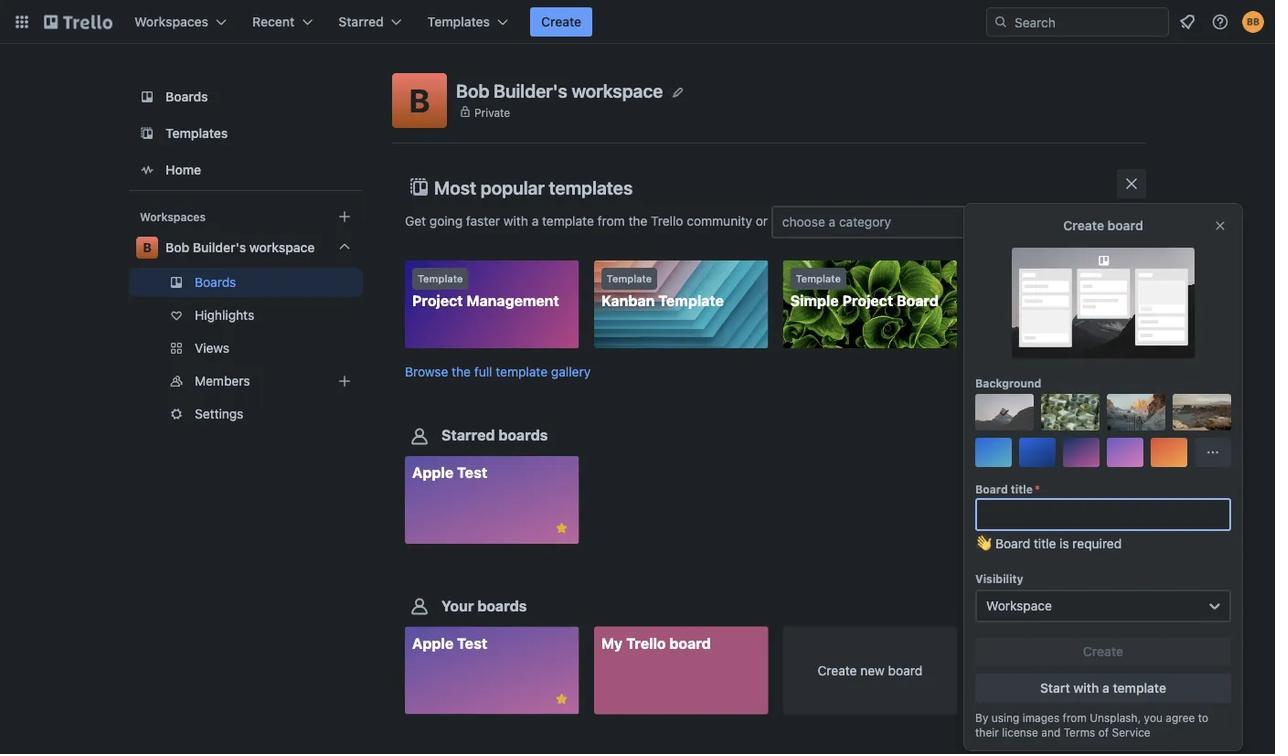 Task type: describe. For each thing, give the bounding box(es) containing it.
is
[[1060, 536, 1070, 551]]

going
[[430, 213, 463, 228]]

a inside button
[[1103, 681, 1110, 696]]

using
[[992, 711, 1020, 724]]

0 horizontal spatial workspace
[[250, 240, 315, 255]]

license link
[[1002, 726, 1039, 739]]

template project management
[[412, 273, 559, 310]]

workspace
[[987, 599, 1052, 614]]

most popular templates
[[434, 177, 633, 198]]

team
[[1038, 292, 1076, 310]]

my trello board
[[602, 635, 711, 652]]

*
[[1035, 483, 1040, 496]]

click to unstar this board. it will be removed from your starred list. image for first apple test "link" from the top
[[554, 521, 570, 537]]

Search field
[[1009, 8, 1169, 36]]

members
[[195, 374, 250, 389]]

my
[[602, 635, 623, 652]]

service
[[1113, 726, 1151, 739]]

templates button
[[417, 7, 519, 37]]

board inside template simple project board
[[897, 292, 939, 310]]

1 vertical spatial b
[[143, 240, 152, 255]]

new
[[861, 663, 885, 678]]

recent
[[252, 14, 295, 29]]

starred for starred
[[339, 14, 384, 29]]

2 boards link from the top
[[129, 268, 363, 297]]

2 vertical spatial board
[[996, 536, 1031, 551]]

simple
[[791, 292, 839, 310]]

highlights link
[[129, 301, 363, 330]]

template for simple
[[796, 273, 841, 285]]

starred boards
[[442, 427, 548, 444]]

home image
[[136, 159, 158, 181]]

custom image image
[[998, 405, 1012, 420]]

background
[[976, 377, 1042, 390]]

you
[[1145, 711, 1163, 724]]

by using images from unsplash, you agree to their
[[976, 711, 1209, 739]]

images
[[1023, 711, 1060, 724]]

close popover image
[[1214, 219, 1228, 233]]

workspaces button
[[123, 7, 238, 37]]

license and terms of service
[[1002, 726, 1151, 739]]

kanban
[[602, 292, 655, 310]]

by
[[976, 711, 989, 724]]

apple for first apple test "link" from the bottom
[[412, 635, 454, 652]]

1 horizontal spatial bob builder's workspace
[[456, 80, 663, 101]]

project inside template simple project board
[[843, 292, 894, 310]]

1 vertical spatial builder's
[[193, 240, 246, 255]]

create inside primary element
[[541, 14, 582, 29]]

browse the full template gallery link
[[405, 365, 591, 380]]

create button inside primary element
[[530, 7, 593, 37]]

or
[[756, 213, 768, 228]]

highlights
[[195, 308, 254, 323]]

templates
[[549, 177, 633, 198]]

choose
[[783, 214, 826, 230]]

0 horizontal spatial bob builder's workspace
[[166, 240, 315, 255]]

b button
[[392, 73, 447, 128]]

template for project
[[418, 273, 463, 285]]

template remote team hub
[[980, 273, 1109, 310]]

add image
[[334, 370, 356, 392]]

board title *
[[976, 483, 1040, 496]]

starred for starred boards
[[442, 427, 495, 444]]

home link
[[129, 154, 363, 187]]

1 horizontal spatial builder's
[[494, 80, 568, 101]]

agree
[[1166, 711, 1196, 724]]

get
[[405, 213, 426, 228]]

terms of service link
[[1064, 726, 1151, 739]]

0 horizontal spatial bob
[[166, 240, 189, 255]]

board image
[[136, 86, 158, 108]]

0 vertical spatial template
[[542, 213, 594, 228]]

background element
[[976, 394, 1232, 467]]

template board image
[[136, 123, 158, 144]]

0 horizontal spatial a
[[532, 213, 539, 228]]

start with a template
[[1041, 681, 1167, 696]]

boards for 2nd boards "link" from the top of the page
[[195, 275, 236, 290]]

b inside button
[[409, 81, 430, 119]]

home
[[166, 162, 201, 177]]

project inside the template project management
[[412, 292, 463, 310]]

full
[[474, 365, 493, 380]]

template right kanban
[[659, 292, 724, 310]]

0 horizontal spatial title
[[1011, 483, 1033, 496]]

required
[[1073, 536, 1122, 551]]

views
[[195, 341, 230, 356]]

bob builder (bobbuilder40) image
[[1243, 11, 1265, 33]]

test for first apple test "link" from the top
[[457, 464, 488, 482]]

boards for your boards
[[478, 597, 527, 614]]

0 notifications image
[[1177, 11, 1199, 33]]

most
[[434, 177, 477, 198]]

0 horizontal spatial the
[[452, 365, 471, 380]]

remote
[[980, 292, 1034, 310]]

choose a category
[[783, 214, 892, 230]]

browse
[[405, 365, 448, 380]]

2 apple test link from the top
[[405, 627, 579, 715]]

and
[[1042, 726, 1061, 739]]



Task type: vqa. For each thing, say whether or not it's contained in the screenshot.
the left the the
yes



Task type: locate. For each thing, give the bounding box(es) containing it.
boards for starred boards
[[499, 427, 548, 444]]

template for kanban
[[607, 273, 652, 285]]

board for my trello board
[[670, 635, 711, 652]]

starred right recent popup button
[[339, 14, 384, 29]]

workspace down primary element
[[572, 80, 663, 101]]

b
[[409, 81, 430, 119], [143, 240, 152, 255]]

apple test down the your at bottom
[[412, 635, 488, 652]]

your boards
[[442, 597, 527, 614]]

project up browse
[[412, 292, 463, 310]]

apple test link down the your boards
[[405, 627, 579, 715]]

2 apple from the top
[[412, 635, 454, 652]]

0 vertical spatial workspace
[[572, 80, 663, 101]]

1 vertical spatial click to unstar this board. it will be removed from your starred list. image
[[554, 691, 570, 707]]

wave image
[[976, 535, 989, 561]]

test
[[457, 464, 488, 482], [457, 635, 488, 652]]

to
[[1199, 711, 1209, 724]]

0 vertical spatial create button
[[530, 7, 593, 37]]

0 vertical spatial apple
[[412, 464, 454, 482]]

0 horizontal spatial project
[[412, 292, 463, 310]]

0 horizontal spatial builder's
[[193, 240, 246, 255]]

1 vertical spatial boards
[[195, 275, 236, 290]]

0 horizontal spatial templates
[[166, 126, 228, 141]]

1 vertical spatial with
[[1074, 681, 1100, 696]]

1 apple test link from the top
[[405, 457, 579, 544]]

0 horizontal spatial starred
[[339, 14, 384, 29]]

0 vertical spatial boards link
[[129, 80, 363, 113]]

1 apple test from the top
[[412, 464, 488, 482]]

bob builder's workspace up private
[[456, 80, 663, 101]]

0 vertical spatial test
[[457, 464, 488, 482]]

0 horizontal spatial b
[[143, 240, 152, 255]]

2 vertical spatial template
[[1113, 681, 1167, 696]]

templates inside "templates" popup button
[[428, 14, 490, 29]]

1 horizontal spatial project
[[843, 292, 894, 310]]

template down templates
[[542, 213, 594, 228]]

from inside by using images from unsplash, you agree to their
[[1063, 711, 1087, 724]]

my trello board link
[[594, 627, 769, 715]]

2 click to unstar this board. it will be removed from your starred list. image from the top
[[554, 691, 570, 707]]

title left is
[[1034, 536, 1057, 551]]

browse the full template gallery
[[405, 365, 591, 380]]

boards
[[499, 427, 548, 444], [478, 597, 527, 614]]

back to home image
[[44, 7, 112, 37]]

0 vertical spatial the
[[629, 213, 648, 228]]

0 vertical spatial boards
[[499, 427, 548, 444]]

settings link
[[129, 400, 363, 429]]

template up kanban
[[607, 273, 652, 285]]

from up license and terms of service
[[1063, 711, 1087, 724]]

board right my
[[670, 635, 711, 652]]

click to unstar this board. it will be removed from your starred list. image for first apple test "link" from the bottom
[[554, 691, 570, 707]]

templates
[[428, 14, 490, 29], [166, 126, 228, 141]]

starred button
[[328, 7, 413, 37]]

b left private
[[409, 81, 430, 119]]

1 vertical spatial boards link
[[129, 268, 363, 297]]

template inside the template project management
[[418, 273, 463, 285]]

1 horizontal spatial from
[[1063, 711, 1087, 724]]

apple down starred boards
[[412, 464, 454, 482]]

1 horizontal spatial templates
[[428, 14, 490, 29]]

1 horizontal spatial the
[[629, 213, 648, 228]]

0 vertical spatial click to unstar this board. it will be removed from your starred list. image
[[554, 521, 570, 537]]

board left remote on the top
[[897, 292, 939, 310]]

title left *
[[1011, 483, 1033, 496]]

1 horizontal spatial with
[[1074, 681, 1100, 696]]

template inside template simple project board
[[796, 273, 841, 285]]

1 vertical spatial from
[[1063, 711, 1087, 724]]

views link
[[129, 334, 363, 363]]

1 vertical spatial bob builder's workspace
[[166, 240, 315, 255]]

0 vertical spatial title
[[1011, 483, 1033, 496]]

template down going
[[418, 273, 463, 285]]

template up "you"
[[1113, 681, 1167, 696]]

category
[[840, 214, 892, 230]]

boards link up highlights link
[[129, 268, 363, 297]]

1 vertical spatial test
[[457, 635, 488, 652]]

b down 'home' image
[[143, 240, 152, 255]]

bob
[[456, 80, 490, 101], [166, 240, 189, 255]]

1 horizontal spatial board
[[889, 663, 923, 678]]

0 vertical spatial trello
[[651, 213, 684, 228]]

apple test link
[[405, 457, 579, 544], [405, 627, 579, 715]]

bob builder's workspace
[[456, 80, 663, 101], [166, 240, 315, 255]]

1 vertical spatial apple test
[[412, 635, 488, 652]]

board inside my trello board link
[[670, 635, 711, 652]]

starred down full
[[442, 427, 495, 444]]

1 vertical spatial bob
[[166, 240, 189, 255]]

the down templates
[[629, 213, 648, 228]]

apple test
[[412, 464, 488, 482], [412, 635, 488, 652]]

apple
[[412, 464, 454, 482], [412, 635, 454, 652]]

builder's
[[494, 80, 568, 101], [193, 240, 246, 255]]

from
[[598, 213, 625, 228], [1063, 711, 1087, 724]]

terms
[[1064, 726, 1096, 739]]

test down starred boards
[[457, 464, 488, 482]]

starred
[[339, 14, 384, 29], [442, 427, 495, 444]]

0 horizontal spatial with
[[504, 213, 529, 228]]

1 boards link from the top
[[129, 80, 363, 113]]

board
[[1108, 218, 1144, 233], [670, 635, 711, 652], [889, 663, 923, 678]]

of
[[1099, 726, 1109, 739]]

start
[[1041, 681, 1071, 696]]

faster
[[466, 213, 500, 228]]

2 vertical spatial board
[[889, 663, 923, 678]]

0 vertical spatial templates
[[428, 14, 490, 29]]

create button
[[530, 7, 593, 37], [976, 637, 1232, 667]]

templates inside templates link
[[166, 126, 228, 141]]

template right full
[[496, 365, 548, 380]]

1 vertical spatial apple test link
[[405, 627, 579, 715]]

project
[[412, 292, 463, 310], [843, 292, 894, 310]]

boards for second boards "link" from the bottom
[[166, 89, 208, 104]]

bob up private
[[456, 80, 490, 101]]

board right 👋
[[996, 536, 1031, 551]]

template kanban template
[[602, 273, 724, 310]]

board left *
[[976, 483, 1008, 496]]

open information menu image
[[1212, 13, 1230, 31]]

with right start
[[1074, 681, 1100, 696]]

1 vertical spatial workspaces
[[140, 210, 206, 223]]

apple down the your at bottom
[[412, 635, 454, 652]]

board for create new board
[[889, 663, 923, 678]]

from down templates
[[598, 213, 625, 228]]

2 apple test from the top
[[412, 635, 488, 652]]

with inside button
[[1074, 681, 1100, 696]]

template inside button
[[1113, 681, 1167, 696]]

a down most popular templates
[[532, 213, 539, 228]]

template for browse the full template gallery
[[496, 365, 548, 380]]

create a workspace image
[[334, 206, 356, 228]]

1 vertical spatial apple
[[412, 635, 454, 652]]

0 horizontal spatial from
[[598, 213, 625, 228]]

board
[[897, 292, 939, 310], [976, 483, 1008, 496], [996, 536, 1031, 551]]

2 horizontal spatial a
[[1103, 681, 1110, 696]]

their
[[976, 726, 999, 739]]

the left full
[[452, 365, 471, 380]]

0 vertical spatial bob builder's workspace
[[456, 80, 663, 101]]

0 vertical spatial b
[[409, 81, 430, 119]]

0 vertical spatial from
[[598, 213, 625, 228]]

0 vertical spatial board
[[897, 292, 939, 310]]

1 vertical spatial template
[[496, 365, 548, 380]]

boards right the your at bottom
[[478, 597, 527, 614]]

1 vertical spatial the
[[452, 365, 471, 380]]

0 vertical spatial bob
[[456, 80, 490, 101]]

test for first apple test "link" from the bottom
[[457, 635, 488, 652]]

boards link up templates link
[[129, 80, 363, 113]]

0 vertical spatial apple test
[[412, 464, 488, 482]]

1 vertical spatial board
[[670, 635, 711, 652]]

title
[[1011, 483, 1033, 496], [1034, 536, 1057, 551]]

None text field
[[976, 498, 1232, 531]]

board up hub
[[1108, 218, 1144, 233]]

create
[[541, 14, 582, 29], [1064, 218, 1105, 233], [1084, 644, 1124, 659], [818, 663, 857, 678]]

management
[[467, 292, 559, 310]]

starred inside popup button
[[339, 14, 384, 29]]

1 vertical spatial trello
[[626, 635, 666, 652]]

apple test for first apple test "link" from the bottom
[[412, 635, 488, 652]]

a right choose
[[829, 214, 836, 230]]

1 horizontal spatial bob
[[456, 80, 490, 101]]

1 horizontal spatial workspace
[[572, 80, 663, 101]]

members link
[[129, 367, 363, 396]]

recent button
[[241, 7, 324, 37]]

templates up the b button
[[428, 14, 490, 29]]

0 horizontal spatial board
[[670, 635, 711, 652]]

templates link
[[129, 117, 363, 150]]

gallery
[[551, 365, 591, 380]]

1 vertical spatial create button
[[976, 637, 1232, 667]]

2 project from the left
[[843, 292, 894, 310]]

board right new
[[889, 663, 923, 678]]

workspaces down "home"
[[140, 210, 206, 223]]

primary element
[[0, 0, 1276, 44]]

with right faster
[[504, 213, 529, 228]]

workspaces up board icon
[[134, 14, 209, 29]]

project right simple
[[843, 292, 894, 310]]

workspaces inside workspaces dropdown button
[[134, 14, 209, 29]]

0 vertical spatial boards
[[166, 89, 208, 104]]

1 vertical spatial workspace
[[250, 240, 315, 255]]

👋 board title is required
[[976, 536, 1122, 551]]

1 vertical spatial templates
[[166, 126, 228, 141]]

apple test down starred boards
[[412, 464, 488, 482]]

template
[[418, 273, 463, 285], [607, 273, 652, 285], [796, 273, 841, 285], [985, 273, 1030, 285], [659, 292, 724, 310]]

1 horizontal spatial a
[[829, 214, 836, 230]]

template up remote on the top
[[985, 273, 1030, 285]]

builder's up the highlights on the top
[[193, 240, 246, 255]]

template up simple
[[796, 273, 841, 285]]

test down the your boards
[[457, 635, 488, 652]]

1 horizontal spatial starred
[[442, 427, 495, 444]]

1 horizontal spatial title
[[1034, 536, 1057, 551]]

your
[[442, 597, 474, 614]]

boards
[[166, 89, 208, 104], [195, 275, 236, 290]]

get going faster with a template from the trello community or
[[405, 213, 772, 228]]

bob builder's workspace up highlights link
[[166, 240, 315, 255]]

0 horizontal spatial create button
[[530, 7, 593, 37]]

settings
[[195, 407, 244, 422]]

create new board
[[818, 663, 923, 678]]

1 project from the left
[[412, 292, 463, 310]]

boards down the browse the full template gallery
[[499, 427, 548, 444]]

bob down "home"
[[166, 240, 189, 255]]

license
[[1002, 726, 1039, 739]]

2 horizontal spatial board
[[1108, 218, 1144, 233]]

1 vertical spatial starred
[[442, 427, 495, 444]]

1 vertical spatial title
[[1034, 536, 1057, 551]]

templates up "home"
[[166, 126, 228, 141]]

0 vertical spatial workspaces
[[134, 14, 209, 29]]

template simple project board
[[791, 273, 939, 310]]

1 test from the top
[[457, 464, 488, 482]]

0 vertical spatial board
[[1108, 218, 1144, 233]]

apple test for first apple test "link" from the top
[[412, 464, 488, 482]]

start with a template button
[[976, 674, 1232, 703]]

boards up the highlights on the top
[[195, 275, 236, 290]]

1 click to unstar this board. it will be removed from your starred list. image from the top
[[554, 521, 570, 537]]

workspace up highlights link
[[250, 240, 315, 255]]

0 vertical spatial with
[[504, 213, 529, 228]]

unsplash,
[[1090, 711, 1142, 724]]

community
[[687, 213, 753, 228]]

workspaces
[[134, 14, 209, 29], [140, 210, 206, 223]]

2 test from the top
[[457, 635, 488, 652]]

popular
[[481, 177, 545, 198]]

trello right my
[[626, 635, 666, 652]]

with
[[504, 213, 529, 228], [1074, 681, 1100, 696]]

boards right board icon
[[166, 89, 208, 104]]

👋
[[976, 536, 989, 551]]

visibility
[[976, 572, 1024, 585]]

trello left community
[[651, 213, 684, 228]]

template for remote
[[985, 273, 1030, 285]]

0 vertical spatial starred
[[339, 14, 384, 29]]

1 horizontal spatial b
[[409, 81, 430, 119]]

0 vertical spatial apple test link
[[405, 457, 579, 544]]

1 horizontal spatial create button
[[976, 637, 1232, 667]]

apple test link down starred boards
[[405, 457, 579, 544]]

search image
[[994, 15, 1009, 29]]

private
[[475, 106, 510, 119]]

template for start with a template
[[1113, 681, 1167, 696]]

the
[[629, 213, 648, 228], [452, 365, 471, 380]]

1 vertical spatial boards
[[478, 597, 527, 614]]

apple for first apple test "link" from the top
[[412, 464, 454, 482]]

1 apple from the top
[[412, 464, 454, 482]]

0 vertical spatial builder's
[[494, 80, 568, 101]]

click to unstar this board. it will be removed from your starred list. image
[[554, 521, 570, 537], [554, 691, 570, 707]]

builder's up private
[[494, 80, 568, 101]]

boards link
[[129, 80, 363, 113], [129, 268, 363, 297]]

workspace
[[572, 80, 663, 101], [250, 240, 315, 255]]

template inside template remote team hub
[[985, 273, 1030, 285]]

1 vertical spatial board
[[976, 483, 1008, 496]]

hub
[[1079, 292, 1109, 310]]

create board
[[1064, 218, 1144, 233]]

a up unsplash,
[[1103, 681, 1110, 696]]



